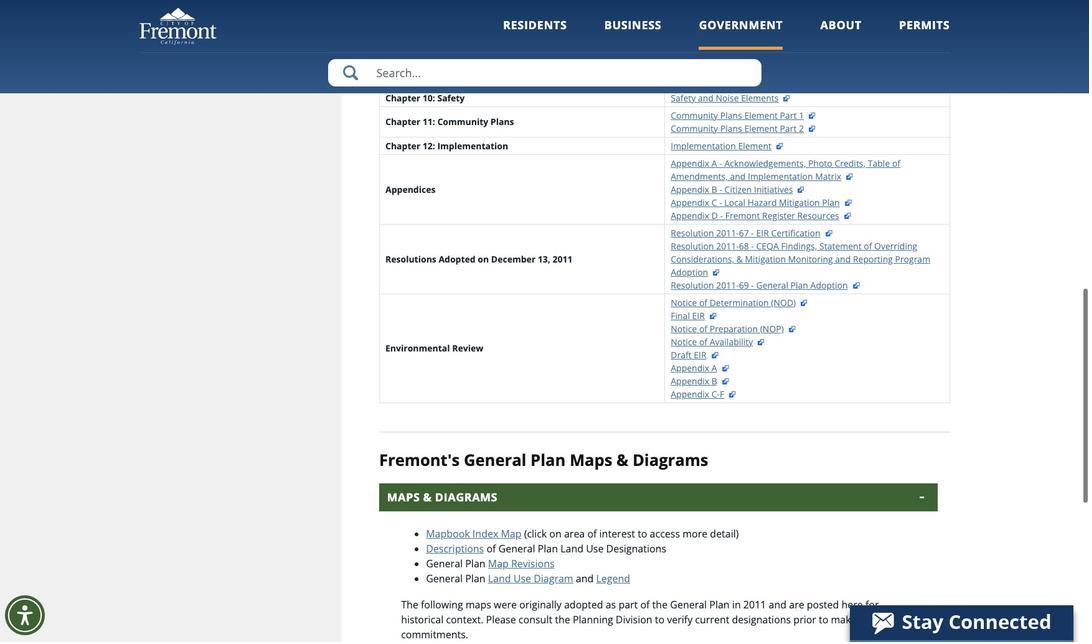 Task type: describe. For each thing, give the bounding box(es) containing it.
safety and noise elements link
[[671, 90, 791, 102]]

housing for 2031
[[716, 3, 749, 15]]

commitments.
[[401, 627, 468, 641]]

parks and recreation element
[[671, 55, 793, 67]]

2 notice from the top
[[671, 321, 697, 333]]

table
[[868, 156, 890, 167]]

1 2011- from the top
[[716, 225, 739, 237]]

1 appendix from the top
[[671, 156, 709, 167]]

verify
[[667, 612, 693, 626]]

chapter for chapter 5: housing
[[386, 3, 421, 15]]

implementation element
[[671, 138, 772, 150]]

residents
[[503, 17, 567, 32]]

appendix d - fremont register resources link
[[671, 208, 852, 220]]

1 facilities from the left
[[461, 73, 500, 85]]

adopted
[[564, 597, 603, 611]]

initiatives
[[754, 182, 793, 194]]

appendix c - local hazard mitigation plan link
[[671, 195, 852, 207]]

(nod)
[[771, 295, 796, 307]]

chapter for chapter 11: community plans
[[386, 114, 421, 126]]

2 safety from the left
[[671, 90, 696, 102]]

a inside appendix a - acknowledgements, photo credits, table of amendments, and implementation matrix appendix b - citizen initiatives appendix c - local hazard mitigation plan appendix d - fremont register resources
[[712, 156, 717, 167]]

5:
[[423, 3, 430, 15]]

permits
[[899, 17, 950, 32]]

4 appendix from the top
[[671, 208, 709, 220]]

7 appendix from the top
[[671, 387, 709, 398]]

1 vertical spatial eir
[[692, 308, 705, 320]]

community plans element part 1 community plans element part 2
[[671, 108, 804, 132]]

- left citizen
[[720, 182, 722, 194]]

map revisions link
[[488, 556, 555, 570]]

2 horizontal spatial to
[[819, 612, 829, 626]]

parks and recreation element link
[[671, 55, 805, 67]]

- right 67
[[751, 225, 754, 237]]

1 horizontal spatial to
[[655, 612, 665, 626]]

2 part from the top
[[780, 121, 797, 132]]

statement
[[820, 238, 862, 250]]

chapter for chapter 7: conservation
[[386, 38, 421, 50]]

consult
[[519, 612, 553, 626]]

1 vertical spatial use
[[514, 571, 531, 584]]

appendix a link
[[671, 360, 730, 372]]

program
[[895, 251, 931, 263]]

Search text field
[[328, 59, 761, 87]]

historical
[[401, 612, 444, 626]]

0 vertical spatial land
[[561, 541, 584, 555]]

community plans element part 1 link
[[671, 108, 817, 119]]

plans up implementation element link
[[720, 121, 742, 132]]

2 resolution from the top
[[671, 238, 714, 250]]

descriptions link
[[426, 541, 484, 555]]

7:
[[423, 38, 430, 50]]

mapbook index map (click on area of interest to access more detail) descriptions of general plan land use designations general plan map revisions general plan land use diagram and legend
[[426, 526, 739, 584]]

appendix c-f link
[[671, 387, 737, 398]]

2 vertical spatial eir
[[694, 347, 707, 359]]

13,
[[538, 251, 550, 263]]

business link
[[605, 17, 662, 50]]

government link
[[699, 17, 783, 50]]

environmental
[[386, 341, 450, 353]]

conservation element
[[671, 38, 760, 50]]

1 development from the left
[[476, 20, 535, 32]]

please
[[486, 612, 516, 626]]

2 public from the left
[[671, 73, 695, 85]]

of inside resolution 2011-67 - eir certification resolution 2011-68 - ceqa findings, statement of overriding considerations, & mitigation monitoring and reporting program adoption resolution 2011-69 - general plan adoption
[[864, 238, 872, 250]]

3 notice from the top
[[671, 334, 697, 346]]

b inside appendix a - acknowledgements, photo credits, table of amendments, and implementation matrix appendix b - citizen initiatives appendix c - local hazard mitigation plan appendix d - fremont register resources
[[712, 182, 717, 194]]

notice of determination (nod) final eir notice of preparation (nop) notice of availability draft eir appendix a appendix b appendix c-f
[[671, 295, 796, 398]]

a inside notice of determination (nod) final eir notice of preparation (nop) notice of availability draft eir appendix a appendix b appendix c-f
[[712, 360, 717, 372]]

citizen
[[725, 182, 752, 194]]

2 recreation from the left
[[713, 55, 757, 67]]

(click
[[524, 526, 547, 540]]

2031
[[694, 3, 714, 15]]

to inside mapbook index map (click on area of interest to access more detail) descriptions of general plan land use designations general plan map revisions general plan land use diagram and legend
[[638, 526, 647, 540]]

review
[[452, 341, 483, 353]]

making
[[831, 612, 865, 626]]

community up chapter 12: implementation at left top
[[437, 114, 488, 126]]

69
[[739, 278, 749, 289]]

general inside resolution 2011-67 - eir certification resolution 2011-68 - ceqa findings, statement of overriding considerations, & mitigation monitoring and reporting program adoption resolution 2011-69 - general plan adoption
[[756, 278, 788, 289]]

8:
[[423, 55, 430, 67]]

revisions
[[511, 556, 555, 570]]

economic development element
[[671, 20, 803, 32]]

5 appendix from the top
[[671, 360, 709, 372]]

2 development from the left
[[713, 20, 767, 32]]

and inside resolution 2011-67 - eir certification resolution 2011-68 - ceqa findings, statement of overriding considerations, & mitigation monitoring and reporting program adoption resolution 2011-69 - general plan adoption
[[835, 251, 851, 263]]

conservation element link
[[671, 38, 773, 50]]

0 vertical spatial use
[[586, 541, 604, 555]]

register
[[762, 208, 795, 220]]

1 public from the left
[[432, 73, 459, 85]]

plan inside the following maps were originally adopted as part of the general plan in 2011 and are posted here for historical context. please consult the planning division to verify current designations prior to making project commitments.
[[710, 597, 730, 611]]

chapter for chapter 6:             economic development
[[386, 20, 421, 32]]

posted
[[807, 597, 839, 611]]

1 conservation from the left
[[432, 38, 490, 50]]

chapter for chapter 9: public facilities
[[386, 73, 421, 85]]

access
[[650, 526, 680, 540]]

fremont's general plan maps & diagrams
[[379, 448, 709, 469]]

9:
[[423, 73, 430, 85]]

business
[[605, 17, 662, 32]]

hazard
[[748, 195, 777, 207]]

about link
[[821, 17, 862, 50]]

division
[[616, 612, 652, 626]]

0 horizontal spatial implementation
[[437, 138, 508, 150]]

availability
[[710, 334, 753, 346]]

safety and noise elements
[[671, 90, 779, 102]]

chapter 8: parks and recreation
[[386, 55, 525, 67]]

public facilities element
[[671, 73, 768, 85]]

index
[[473, 526, 498, 540]]

3 2011- from the top
[[716, 278, 739, 289]]

maps & diagrams
[[387, 489, 498, 503]]

about
[[821, 17, 862, 32]]

chapter for chapter 10: safety
[[386, 90, 421, 102]]

2 appendix from the top
[[671, 182, 709, 194]]

legend link
[[596, 571, 630, 584]]

2023-2031 housing element link
[[671, 3, 797, 15]]

and inside the following maps were originally adopted as part of the general plan in 2011 and are posted here for historical context. please consult the planning division to verify current designations prior to making project commitments.
[[769, 597, 787, 611]]

d
[[712, 208, 718, 220]]

of right area
[[588, 526, 597, 540]]

2
[[799, 121, 804, 132]]

- right 69 in the right of the page
[[751, 278, 754, 289]]

notice of availability link
[[671, 334, 766, 346]]

following
[[421, 597, 463, 611]]

land use diagram link
[[488, 571, 573, 584]]

appendix b link
[[671, 374, 730, 385]]

- down implementation element at the right top of the page
[[720, 156, 722, 167]]

1 vertical spatial map
[[488, 556, 509, 570]]

b inside notice of determination (nod) final eir notice of preparation (nop) notice of availability draft eir appendix a appendix b appendix c-f
[[712, 374, 717, 385]]

- right 'd'
[[720, 208, 723, 220]]

c
[[712, 195, 717, 207]]

0 vertical spatial 2011
[[553, 251, 573, 263]]

1 horizontal spatial maps
[[570, 448, 613, 469]]

of inside the following maps were originally adopted as part of the general plan in 2011 and are posted here for historical context. please consult the planning division to verify current designations prior to making project commitments.
[[641, 597, 650, 611]]

2011 inside the following maps were originally adopted as part of the general plan in 2011 and are posted here for historical context. please consult the planning division to verify current designations prior to making project commitments.
[[744, 597, 766, 611]]

elements
[[741, 90, 779, 102]]

resolutions             adopted on december 13, 2011
[[386, 251, 573, 263]]

plan inside appendix a - acknowledgements, photo credits, table of amendments, and implementation matrix appendix b - citizen initiatives appendix c - local hazard mitigation plan appendix d - fremont register resources
[[822, 195, 840, 207]]

2 economic from the left
[[671, 20, 710, 32]]

chapter 10: safety
[[386, 90, 465, 102]]

legend
[[596, 571, 630, 584]]

3 appendix from the top
[[671, 195, 709, 207]]

of down index
[[487, 541, 496, 555]]

0 vertical spatial adoption
[[671, 265, 708, 276]]



Task type: locate. For each thing, give the bounding box(es) containing it.
plan
[[822, 195, 840, 207], [791, 278, 808, 289], [531, 448, 566, 469], [538, 541, 558, 555], [465, 556, 486, 570], [465, 571, 486, 584], [710, 597, 730, 611]]

safety down public facilities element
[[671, 90, 696, 102]]

conservation down 2031
[[671, 38, 725, 50]]

part left 1
[[780, 108, 797, 119]]

0 vertical spatial b
[[712, 182, 717, 194]]

parks up the chapter 9: public facilities
[[432, 55, 457, 67]]

7 chapter from the top
[[386, 114, 421, 126]]

chapter 7: conservation
[[386, 38, 490, 50]]

map left (click
[[501, 526, 522, 540]]

maps
[[466, 597, 491, 611]]

map down index
[[488, 556, 509, 570]]

1 vertical spatial a
[[712, 360, 717, 372]]

4 chapter from the top
[[386, 55, 421, 67]]

community plans element part 2 link
[[671, 121, 817, 132]]

ceqa
[[756, 238, 779, 250]]

current
[[695, 612, 730, 626]]

of right 'part'
[[641, 597, 650, 611]]

0 horizontal spatial land
[[488, 571, 511, 584]]

a down implementation element at the right top of the page
[[712, 156, 717, 167]]

1 resolution from the top
[[671, 225, 714, 237]]

housing up the chapter 6:             economic development
[[432, 3, 468, 15]]

use
[[586, 541, 604, 555], [514, 571, 531, 584]]

considerations,
[[671, 251, 734, 263]]

0 horizontal spatial use
[[514, 571, 531, 584]]

appendix down amendments,
[[671, 182, 709, 194]]

1 notice from the top
[[671, 295, 697, 307]]

1 vertical spatial b
[[712, 374, 717, 385]]

draft
[[671, 347, 692, 359]]

plans up chapter 12: implementation at left top
[[491, 114, 514, 126]]

1 vertical spatial notice
[[671, 321, 697, 333]]

1 a from the top
[[712, 156, 717, 167]]

2 conservation from the left
[[671, 38, 725, 50]]

housing for 5:
[[432, 3, 468, 15]]

1 horizontal spatial public
[[671, 73, 695, 85]]

2011 up designations
[[744, 597, 766, 611]]

2011- down 67
[[716, 238, 739, 250]]

land down area
[[561, 541, 584, 555]]

1 horizontal spatial 2011
[[744, 597, 766, 611]]

0 horizontal spatial diagrams
[[435, 489, 498, 503]]

development down the 2023-2031 housing element link
[[713, 20, 767, 32]]

b
[[712, 182, 717, 194], [712, 374, 717, 385]]

chapter left 6:
[[386, 20, 421, 32]]

prior
[[794, 612, 816, 626]]

mitigation inside appendix a - acknowledgements, photo credits, table of amendments, and implementation matrix appendix b - citizen initiatives appendix c - local hazard mitigation plan appendix d - fremont register resources
[[779, 195, 820, 207]]

chapter left '8:'
[[386, 55, 421, 67]]

housing up economic development element
[[716, 3, 749, 15]]

eir inside resolution 2011-67 - eir certification resolution 2011-68 - ceqa findings, statement of overriding considerations, & mitigation monitoring and reporting program adoption resolution 2011-69 - general plan adoption
[[756, 225, 769, 237]]

parks down conservation element
[[671, 55, 693, 67]]

notice up draft
[[671, 334, 697, 346]]

facilities up safety and noise elements
[[698, 73, 732, 85]]

and
[[459, 55, 476, 67], [696, 55, 711, 67], [698, 90, 714, 102], [730, 169, 746, 180], [835, 251, 851, 263], [576, 571, 594, 584], [769, 597, 787, 611]]

recreation up public facilities element link
[[713, 55, 757, 67]]

overriding
[[874, 238, 917, 250]]

-
[[720, 156, 722, 167], [720, 182, 722, 194], [719, 195, 722, 207], [720, 208, 723, 220], [751, 225, 754, 237], [751, 238, 754, 250], [751, 278, 754, 289]]

notice of preparation (nop) link
[[671, 321, 796, 333]]

1 horizontal spatial housing
[[716, 3, 749, 15]]

chapter left 10:
[[386, 90, 421, 102]]

credits,
[[835, 156, 866, 167]]

on inside mapbook index map (click on area of interest to access more detail) descriptions of general plan land use designations general plan map revisions general plan land use diagram and legend
[[550, 526, 562, 540]]

1 vertical spatial on
[[550, 526, 562, 540]]

the following maps were originally adopted as part of the general plan in 2011 and are posted here for historical context. please consult the planning division to verify current designations prior to making project commitments.
[[401, 597, 900, 641]]

eir right final
[[692, 308, 705, 320]]

plans down safety and noise elements link
[[720, 108, 742, 119]]

of up 'reporting'
[[864, 238, 872, 250]]

1 horizontal spatial &
[[617, 448, 629, 469]]

appendix down appendix b link
[[671, 387, 709, 398]]

appendix up amendments,
[[671, 156, 709, 167]]

1 vertical spatial 2011
[[744, 597, 766, 611]]

and up adopted
[[576, 571, 594, 584]]

chapter left 9:
[[386, 73, 421, 85]]

1 horizontal spatial recreation
[[713, 55, 757, 67]]

1
[[799, 108, 804, 119]]

0 horizontal spatial development
[[476, 20, 535, 32]]

and left noise
[[698, 90, 714, 102]]

&
[[737, 251, 743, 263], [617, 448, 629, 469], [423, 489, 432, 503]]

on left area
[[550, 526, 562, 540]]

findings,
[[781, 238, 817, 250]]

1 vertical spatial &
[[617, 448, 629, 469]]

3 chapter from the top
[[386, 38, 421, 50]]

2023-2031 housing element
[[671, 3, 785, 15]]

to down posted
[[819, 612, 829, 626]]

part
[[780, 108, 797, 119], [780, 121, 797, 132]]

of down the final eir link
[[699, 321, 708, 333]]

1 vertical spatial resolution
[[671, 238, 714, 250]]

a
[[712, 156, 717, 167], [712, 360, 717, 372]]

0 vertical spatial part
[[780, 108, 797, 119]]

conservation
[[432, 38, 490, 50], [671, 38, 725, 50]]

public facilities element link
[[671, 73, 780, 85]]

2 b from the top
[[712, 374, 717, 385]]

1 part from the top
[[780, 108, 797, 119]]

chapter left 11: at the top of the page
[[386, 114, 421, 126]]

1 recreation from the left
[[478, 55, 525, 67]]

8 chapter from the top
[[386, 138, 421, 150]]

the up 'verify'
[[652, 597, 668, 611]]

for
[[866, 597, 879, 611]]

1 vertical spatial adoption
[[811, 278, 848, 289]]

5 chapter from the top
[[386, 73, 421, 85]]

b up c
[[712, 182, 717, 194]]

0 horizontal spatial &
[[423, 489, 432, 503]]

2 housing from the left
[[716, 3, 749, 15]]

1 vertical spatial the
[[555, 612, 570, 626]]

f
[[720, 387, 725, 398]]

0 horizontal spatial housing
[[432, 3, 468, 15]]

3 resolution from the top
[[671, 278, 714, 289]]

implementation up initiatives
[[748, 169, 813, 180]]

part left 2
[[780, 121, 797, 132]]

of right table at the top of page
[[892, 156, 901, 167]]

housing
[[432, 3, 468, 15], [716, 3, 749, 15]]

0 horizontal spatial economic
[[432, 20, 474, 32]]

- right c
[[719, 195, 722, 207]]

0 horizontal spatial the
[[555, 612, 570, 626]]

2 chapter from the top
[[386, 20, 421, 32]]

6 appendix from the top
[[671, 374, 709, 385]]

& inside resolution 2011-67 - eir certification resolution 2011-68 - ceqa findings, statement of overriding considerations, & mitigation monitoring and reporting program adoption resolution 2011-69 - general plan adoption
[[737, 251, 743, 263]]

0 horizontal spatial maps
[[387, 489, 420, 503]]

mitigation down ceqa
[[745, 251, 786, 263]]

part
[[619, 597, 638, 611]]

b up c-
[[712, 374, 717, 385]]

amendments,
[[671, 169, 728, 180]]

resolution
[[671, 225, 714, 237], [671, 238, 714, 250], [671, 278, 714, 289]]

and inside appendix a - acknowledgements, photo credits, table of amendments, and implementation matrix appendix b - citizen initiatives appendix c - local hazard mitigation plan appendix d - fremont register resources
[[730, 169, 746, 180]]

general inside the following maps were originally adopted as part of the general plan in 2011 and are posted here for historical context. please consult the planning division to verify current designations prior to making project commitments.
[[670, 597, 707, 611]]

0 vertical spatial &
[[737, 251, 743, 263]]

of up the final eir link
[[699, 295, 708, 307]]

preparation
[[710, 321, 758, 333]]

mapbook
[[426, 526, 470, 540]]

resolution 2011-68 - ceqa findings, statement of overriding considerations, & mitigation monitoring and reporting program adoption link
[[671, 238, 931, 276]]

67
[[739, 225, 749, 237]]

2 2011- from the top
[[716, 238, 739, 250]]

0 vertical spatial eir
[[756, 225, 769, 237]]

to left 'verify'
[[655, 612, 665, 626]]

mitigation inside resolution 2011-67 - eir certification resolution 2011-68 - ceqa findings, statement of overriding considerations, & mitigation monitoring and reporting program adoption resolution 2011-69 - general plan adoption
[[745, 251, 786, 263]]

area
[[564, 526, 585, 540]]

resolutions
[[386, 251, 436, 263]]

and up the chapter 9: public facilities
[[459, 55, 476, 67]]

on right 'adopted'
[[478, 251, 489, 263]]

1 horizontal spatial diagrams
[[633, 448, 709, 469]]

appendix a - acknowledgements, photo credits, table of amendments, and implementation matrix link
[[671, 156, 901, 180]]

0 horizontal spatial parks
[[432, 55, 457, 67]]

implementation down chapter 11: community plans
[[437, 138, 508, 150]]

0 vertical spatial the
[[652, 597, 668, 611]]

chapter 9: public facilities
[[386, 73, 500, 85]]

1 vertical spatial diagrams
[[435, 489, 498, 503]]

of inside appendix a - acknowledgements, photo credits, table of amendments, and implementation matrix appendix b - citizen initiatives appendix c - local hazard mitigation plan appendix d - fremont register resources
[[892, 156, 901, 167]]

0 vertical spatial a
[[712, 156, 717, 167]]

of
[[892, 156, 901, 167], [864, 238, 872, 250], [699, 295, 708, 307], [699, 321, 708, 333], [699, 334, 708, 346], [588, 526, 597, 540], [487, 541, 496, 555], [641, 597, 650, 611]]

public up safety and noise elements
[[671, 73, 695, 85]]

fremont's
[[379, 448, 460, 469]]

eir up ceqa
[[756, 225, 769, 237]]

2 horizontal spatial implementation
[[748, 169, 813, 180]]

2 vertical spatial 2011-
[[716, 278, 739, 289]]

community down safety and noise elements
[[671, 108, 718, 119]]

more
[[683, 526, 708, 540]]

conservation down the chapter 6:             economic development
[[432, 38, 490, 50]]

to up designations
[[638, 526, 647, 540]]

0 horizontal spatial on
[[478, 251, 489, 263]]

0 vertical spatial notice
[[671, 295, 697, 307]]

2 horizontal spatial &
[[737, 251, 743, 263]]

economic down 2023-
[[671, 20, 710, 32]]

c-
[[712, 387, 720, 398]]

the down adopted
[[555, 612, 570, 626]]

1 economic from the left
[[432, 20, 474, 32]]

0 vertical spatial mitigation
[[779, 195, 820, 207]]

of up draft eir link
[[699, 334, 708, 346]]

1 safety from the left
[[437, 90, 465, 102]]

detail)
[[710, 526, 739, 540]]

draft eir link
[[671, 347, 719, 359]]

appendix left c
[[671, 195, 709, 207]]

2 vertical spatial notice
[[671, 334, 697, 346]]

map
[[501, 526, 522, 540], [488, 556, 509, 570]]

1 b from the top
[[712, 182, 717, 194]]

recreation down residents 'link'
[[478, 55, 525, 67]]

2011- up 68
[[716, 225, 739, 237]]

1 horizontal spatial development
[[713, 20, 767, 32]]

facilities
[[461, 73, 500, 85], [698, 73, 732, 85]]

0 vertical spatial map
[[501, 526, 522, 540]]

(nop)
[[760, 321, 784, 333]]

1 horizontal spatial adoption
[[811, 278, 848, 289]]

2 a from the top
[[712, 360, 717, 372]]

1 horizontal spatial on
[[550, 526, 562, 540]]

final eir link
[[671, 308, 717, 320]]

and inside mapbook index map (click on area of interest to access more detail) descriptions of general plan land use designations general plan map revisions general plan land use diagram and legend
[[576, 571, 594, 584]]

notice up final
[[671, 295, 697, 307]]

2 parks from the left
[[671, 55, 693, 67]]

chapter for chapter 8: parks and recreation
[[386, 55, 421, 67]]

development
[[476, 20, 535, 32], [713, 20, 767, 32]]

0 horizontal spatial facilities
[[461, 73, 500, 85]]

1 horizontal spatial implementation
[[671, 138, 736, 150]]

2011
[[553, 251, 573, 263], [744, 597, 766, 611]]

0 horizontal spatial adoption
[[671, 265, 708, 276]]

planning
[[573, 612, 613, 626]]

adoption down considerations, on the top right of page
[[671, 265, 708, 276]]

chapter left 7:
[[386, 38, 421, 50]]

descriptions
[[426, 541, 484, 555]]

and up appendix b - citizen initiatives link
[[730, 169, 746, 180]]

1 horizontal spatial land
[[561, 541, 584, 555]]

mitigation up resources
[[779, 195, 820, 207]]

certification
[[771, 225, 821, 237]]

- right 68
[[751, 238, 754, 250]]

adoption
[[671, 265, 708, 276], [811, 278, 848, 289]]

determination
[[710, 295, 769, 307]]

0 horizontal spatial safety
[[437, 90, 465, 102]]

2011 right the 13,
[[553, 251, 573, 263]]

and left are
[[769, 597, 787, 611]]

notice down final
[[671, 321, 697, 333]]

chapter for chapter 12: implementation
[[386, 138, 421, 150]]

development up search text field
[[476, 20, 535, 32]]

were
[[494, 597, 517, 611]]

appendix left 'd'
[[671, 208, 709, 220]]

adopted
[[439, 251, 476, 263]]

implementation up amendments,
[[671, 138, 736, 150]]

0 horizontal spatial 2011
[[553, 251, 573, 263]]

68
[[739, 238, 749, 250]]

safety down the chapter 9: public facilities
[[437, 90, 465, 102]]

the
[[401, 597, 418, 611]]

0 horizontal spatial public
[[432, 73, 459, 85]]

noise
[[716, 90, 739, 102]]

mapbook index map link
[[426, 526, 522, 540]]

6:
[[423, 20, 430, 32]]

parks
[[432, 55, 457, 67], [671, 55, 693, 67]]

use down interest
[[586, 541, 604, 555]]

0 vertical spatial resolution
[[671, 225, 714, 237]]

0 horizontal spatial recreation
[[478, 55, 525, 67]]

public right 9:
[[432, 73, 459, 85]]

appendix down draft eir link
[[671, 360, 709, 372]]

stay connected image
[[850, 606, 1073, 641]]

plan inside resolution 2011-67 - eir certification resolution 2011-68 - ceqa findings, statement of overriding considerations, & mitigation monitoring and reporting program adoption resolution 2011-69 - general plan adoption
[[791, 278, 808, 289]]

1 horizontal spatial economic
[[671, 20, 710, 32]]

photo
[[808, 156, 833, 167]]

designations
[[606, 541, 666, 555]]

1 chapter from the top
[[386, 3, 421, 15]]

chapter left 12:
[[386, 138, 421, 150]]

appendix down appendix a link
[[671, 374, 709, 385]]

eir up appendix a link
[[694, 347, 707, 359]]

and down conservation element
[[696, 55, 711, 67]]

use down map revisions link at the bottom
[[514, 571, 531, 584]]

2023-
[[671, 3, 694, 15]]

economic up "chapter 7: conservation"
[[432, 20, 474, 32]]

1 horizontal spatial use
[[586, 541, 604, 555]]

a up appendix b link
[[712, 360, 717, 372]]

appendix a - acknowledgements, photo credits, table of amendments, and implementation matrix appendix b - citizen initiatives appendix c - local hazard mitigation plan appendix d - fremont register resources
[[671, 156, 901, 220]]

1 horizontal spatial conservation
[[671, 38, 725, 50]]

2 facilities from the left
[[698, 73, 732, 85]]

general
[[756, 278, 788, 289], [464, 448, 527, 469], [499, 541, 535, 555], [426, 556, 463, 570], [426, 571, 463, 584], [670, 597, 707, 611]]

1 horizontal spatial safety
[[671, 90, 696, 102]]

recreation
[[478, 55, 525, 67], [713, 55, 757, 67]]

1 horizontal spatial the
[[652, 597, 668, 611]]

1 vertical spatial maps
[[387, 489, 420, 503]]

1 horizontal spatial facilities
[[698, 73, 732, 85]]

facilities down chapter 8: parks and recreation
[[461, 73, 500, 85]]

are
[[789, 597, 804, 611]]

12:
[[423, 138, 435, 150]]

chapter left 5:
[[386, 3, 421, 15]]

1 vertical spatial 2011-
[[716, 238, 739, 250]]

resolution 2011-69 - general plan adoption link
[[671, 278, 860, 289]]

acknowledgements,
[[725, 156, 806, 167]]

0 vertical spatial maps
[[570, 448, 613, 469]]

and down statement
[[835, 251, 851, 263]]

chapter
[[386, 3, 421, 15], [386, 20, 421, 32], [386, 38, 421, 50], [386, 55, 421, 67], [386, 73, 421, 85], [386, 90, 421, 102], [386, 114, 421, 126], [386, 138, 421, 150]]

1 parks from the left
[[432, 55, 457, 67]]

1 housing from the left
[[432, 3, 468, 15]]

2 vertical spatial &
[[423, 489, 432, 503]]

adoption down "monitoring"
[[811, 278, 848, 289]]

0 vertical spatial 2011-
[[716, 225, 739, 237]]

2 vertical spatial resolution
[[671, 278, 714, 289]]

0 vertical spatial on
[[478, 251, 489, 263]]

community up implementation element at the right top of the page
[[671, 121, 718, 132]]

1 vertical spatial mitigation
[[745, 251, 786, 263]]

2011- up determination
[[716, 278, 739, 289]]

0 horizontal spatial to
[[638, 526, 647, 540]]

6 chapter from the top
[[386, 90, 421, 102]]

0 vertical spatial diagrams
[[633, 448, 709, 469]]

notice of determination (nod) link
[[671, 295, 809, 307]]

reporting
[[853, 251, 893, 263]]

1 vertical spatial land
[[488, 571, 511, 584]]

land down map revisions link at the bottom
[[488, 571, 511, 584]]

1 vertical spatial part
[[780, 121, 797, 132]]

1 horizontal spatial parks
[[671, 55, 693, 67]]

diagram
[[534, 571, 573, 584]]

implementation inside appendix a - acknowledgements, photo credits, table of amendments, and implementation matrix appendix b - citizen initiatives appendix c - local hazard mitigation plan appendix d - fremont register resources
[[748, 169, 813, 180]]

0 horizontal spatial conservation
[[432, 38, 490, 50]]



Task type: vqa. For each thing, say whether or not it's contained in the screenshot.
the leftmost Adoption
yes



